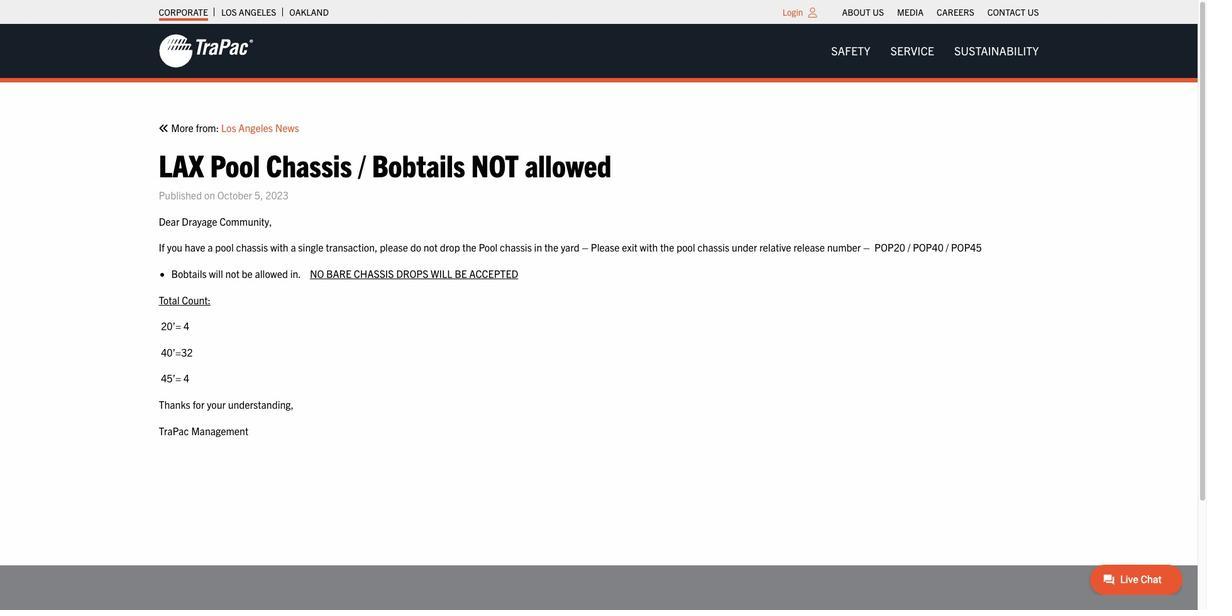 Task type: locate. For each thing, give the bounding box(es) containing it.
pool right the exit
[[677, 241, 696, 254]]

40'=
[[161, 346, 181, 358]]

pop45
[[952, 241, 982, 254]]

1 horizontal spatial with
[[640, 241, 658, 254]]

lax
[[159, 145, 204, 183]]

1 horizontal spatial allowed
[[525, 145, 612, 183]]

with left single
[[270, 241, 289, 254]]

pop40
[[913, 241, 944, 254]]

safety link
[[822, 38, 881, 64]]

0 vertical spatial angeles
[[239, 6, 276, 18]]

1 horizontal spatial pool
[[677, 241, 696, 254]]

1 horizontal spatial the
[[545, 241, 559, 254]]

angeles left news
[[239, 121, 273, 134]]

1 us from the left
[[873, 6, 884, 18]]

no
[[310, 267, 324, 280]]

45'= 4
[[159, 372, 189, 385]]

1 4 from the top
[[184, 320, 189, 332]]

pop20
[[875, 241, 906, 254]]

not right do at the top of page
[[424, 241, 438, 254]]

2 horizontal spatial chassis
[[698, 241, 730, 254]]

0 horizontal spatial pool
[[215, 241, 234, 254]]

0 vertical spatial allowed
[[525, 145, 612, 183]]

2 los from the top
[[221, 121, 236, 134]]

2 horizontal spatial the
[[661, 241, 675, 254]]

0 horizontal spatial pool
[[210, 145, 260, 183]]

if
[[159, 241, 165, 254]]

1 vertical spatial pool
[[479, 241, 498, 254]]

do
[[411, 241, 422, 254]]

los right from:
[[221, 121, 236, 134]]

us right about
[[873, 6, 884, 18]]

2 a from the left
[[291, 241, 296, 254]]

/ right pop40
[[946, 241, 949, 254]]

0 horizontal spatial allowed
[[255, 267, 288, 280]]

0 vertical spatial 4
[[184, 320, 189, 332]]

1 vertical spatial angeles
[[239, 121, 273, 134]]

pool inside lax pool chassis / bobtails not allowed published on october 5, 2023
[[210, 145, 260, 183]]

chassis
[[266, 145, 352, 183]]

bobtails will not be allowed in. no bare chassis drops will be accepted
[[171, 267, 519, 280]]

1 vertical spatial not
[[225, 267, 240, 280]]

/ left pop40
[[908, 241, 911, 254]]

1 pool from the left
[[215, 241, 234, 254]]

a left single
[[291, 241, 296, 254]]

if you have a pool chassis with a single transaction, please do not drop the pool chassis in the yard – please exit with the pool chassis under relative release number –  pop20 / pop40 / pop45
[[159, 241, 982, 254]]

/ inside lax pool chassis / bobtails not allowed published on october 5, 2023
[[358, 145, 366, 183]]

chassis left in at the left of page
[[500, 241, 532, 254]]

pool up the accepted
[[479, 241, 498, 254]]

media link
[[898, 3, 924, 21]]

will
[[431, 267, 453, 280]]

2 us from the left
[[1028, 6, 1039, 18]]

pool up october
[[210, 145, 260, 183]]

total count:
[[159, 293, 211, 306]]

not
[[424, 241, 438, 254], [225, 267, 240, 280]]

not left be at left
[[225, 267, 240, 280]]

menu bar down careers
[[822, 38, 1050, 64]]

0 horizontal spatial us
[[873, 6, 884, 18]]

1 vertical spatial allowed
[[255, 267, 288, 280]]

will
[[209, 267, 223, 280]]

chassis
[[236, 241, 268, 254], [500, 241, 532, 254], [698, 241, 730, 254]]

–
[[582, 241, 589, 254]]

4 right 45'= on the bottom
[[184, 372, 189, 385]]

menu bar
[[836, 3, 1046, 21], [822, 38, 1050, 64]]

with
[[270, 241, 289, 254], [640, 241, 658, 254]]

los inside los angeles link
[[221, 6, 237, 18]]

1 horizontal spatial /
[[908, 241, 911, 254]]

drayage
[[182, 215, 217, 228]]

light image
[[809, 8, 817, 18]]

20'= 4
[[159, 320, 189, 332]]

the
[[463, 241, 477, 254], [545, 241, 559, 254], [661, 241, 675, 254]]

los
[[221, 6, 237, 18], [221, 121, 236, 134]]

be
[[455, 267, 467, 280]]

chassis up be at left
[[236, 241, 268, 254]]

1 vertical spatial bobtails
[[171, 267, 207, 280]]

1 chassis from the left
[[236, 241, 268, 254]]

pool
[[215, 241, 234, 254], [677, 241, 696, 254]]

careers
[[937, 6, 975, 18]]

los up corporate "image"
[[221, 6, 237, 18]]

the right in at the left of page
[[545, 241, 559, 254]]

sustainability link
[[945, 38, 1050, 64]]

menu bar up service
[[836, 3, 1046, 21]]

allowed
[[525, 145, 612, 183], [255, 267, 288, 280]]

trapac
[[159, 424, 189, 437]]

1 horizontal spatial pool
[[479, 241, 498, 254]]

drops
[[396, 267, 429, 280]]

in
[[534, 241, 542, 254]]

about us link
[[843, 3, 884, 21]]

us right contact
[[1028, 6, 1039, 18]]

0 horizontal spatial a
[[208, 241, 213, 254]]

4
[[184, 320, 189, 332], [184, 372, 189, 385]]

in.
[[290, 267, 301, 280]]

/ right chassis
[[358, 145, 366, 183]]

footer
[[0, 565, 1198, 610]]

2 pool from the left
[[677, 241, 696, 254]]

count:
[[182, 293, 211, 306]]

2 angeles from the top
[[239, 121, 273, 134]]

contact us
[[988, 6, 1039, 18]]

1 vertical spatial menu bar
[[822, 38, 1050, 64]]

5,
[[255, 189, 263, 201]]

bare
[[327, 267, 352, 280]]

please
[[591, 241, 620, 254]]

0 vertical spatial pool
[[210, 145, 260, 183]]

32
[[181, 346, 193, 358]]

number
[[828, 241, 861, 254]]

1 vertical spatial los
[[221, 121, 236, 134]]

angeles
[[239, 6, 276, 18], [239, 121, 273, 134]]

angeles left oakland 'link'
[[239, 6, 276, 18]]

corporate
[[159, 6, 208, 18]]

2 the from the left
[[545, 241, 559, 254]]

corporate link
[[159, 3, 208, 21]]

dear drayage community,
[[159, 215, 272, 228]]

0 horizontal spatial not
[[225, 267, 240, 280]]

0 horizontal spatial chassis
[[236, 241, 268, 254]]

single
[[298, 241, 324, 254]]

1 los from the top
[[221, 6, 237, 18]]

have
[[185, 241, 205, 254]]

0 horizontal spatial with
[[270, 241, 289, 254]]

the right the drop
[[463, 241, 477, 254]]

0 vertical spatial menu bar
[[836, 3, 1046, 21]]

about us
[[843, 6, 884, 18]]

service
[[891, 43, 935, 58]]

20'=
[[161, 320, 181, 332]]

under
[[732, 241, 758, 254]]

1 the from the left
[[463, 241, 477, 254]]

pool
[[210, 145, 260, 183], [479, 241, 498, 254]]

/
[[358, 145, 366, 183], [908, 241, 911, 254], [946, 241, 949, 254]]

understanding,
[[228, 398, 294, 411]]

1 horizontal spatial not
[[424, 241, 438, 254]]

chassis left under
[[698, 241, 730, 254]]

bobtails inside lax pool chassis / bobtails not allowed published on october 5, 2023
[[372, 145, 465, 183]]

0 vertical spatial bobtails
[[372, 145, 465, 183]]

a
[[208, 241, 213, 254], [291, 241, 296, 254]]

us for about us
[[873, 6, 884, 18]]

trapac management
[[159, 424, 249, 437]]

1 horizontal spatial us
[[1028, 6, 1039, 18]]

0 horizontal spatial the
[[463, 241, 477, 254]]

us
[[873, 6, 884, 18], [1028, 6, 1039, 18]]

thanks
[[159, 398, 190, 411]]

yard
[[561, 241, 580, 254]]

4 right 20'= at the left
[[184, 320, 189, 332]]

with right the exit
[[640, 241, 658, 254]]

1 horizontal spatial bobtails
[[372, 145, 465, 183]]

a right have
[[208, 241, 213, 254]]

1 vertical spatial 4
[[184, 372, 189, 385]]

1 horizontal spatial chassis
[[500, 241, 532, 254]]

menu bar containing about us
[[836, 3, 1046, 21]]

bobtails
[[372, 145, 465, 183], [171, 267, 207, 280]]

0 horizontal spatial /
[[358, 145, 366, 183]]

1 horizontal spatial a
[[291, 241, 296, 254]]

pool up the "will"
[[215, 241, 234, 254]]

0 vertical spatial los
[[221, 6, 237, 18]]

the right the exit
[[661, 241, 675, 254]]

2 4 from the top
[[184, 372, 189, 385]]



Task type: describe. For each thing, give the bounding box(es) containing it.
angeles inside lax pool chassis / bobtails not allowed article
[[239, 121, 273, 134]]

you
[[167, 241, 183, 254]]

published
[[159, 189, 202, 201]]

login link
[[783, 6, 804, 18]]

2023
[[266, 189, 289, 201]]

careers link
[[937, 3, 975, 21]]

october
[[217, 189, 252, 201]]

total
[[159, 293, 180, 306]]

login
[[783, 6, 804, 18]]

news
[[275, 121, 299, 134]]

0 vertical spatial not
[[424, 241, 438, 254]]

allowed inside lax pool chassis / bobtails not allowed published on october 5, 2023
[[525, 145, 612, 183]]

los inside lax pool chassis / bobtails not allowed article
[[221, 121, 236, 134]]

lax pool chassis / bobtails not allowed published on october 5, 2023
[[159, 145, 612, 201]]

1 with from the left
[[270, 241, 289, 254]]

4 for 45'= 4
[[184, 372, 189, 385]]

management
[[191, 424, 249, 437]]

4 for 20'= 4
[[184, 320, 189, 332]]

please
[[380, 241, 408, 254]]

3 the from the left
[[661, 241, 675, 254]]

menu bar containing safety
[[822, 38, 1050, 64]]

release
[[794, 241, 825, 254]]

oakland
[[290, 6, 329, 18]]

thanks for your understanding,
[[159, 398, 294, 411]]

be
[[242, 267, 253, 280]]

oakland link
[[290, 3, 329, 21]]

sustainability
[[955, 43, 1039, 58]]

lax pool chassis / bobtails not allowed article
[[159, 120, 1039, 518]]

chassis
[[354, 267, 394, 280]]

contact us link
[[988, 3, 1039, 21]]

more from: los angeles news
[[169, 121, 299, 134]]

1 angeles from the top
[[239, 6, 276, 18]]

community,
[[220, 215, 272, 228]]

solid image
[[159, 123, 169, 133]]

not
[[472, 145, 519, 183]]

los angeles
[[221, 6, 276, 18]]

45'=
[[161, 372, 181, 385]]

2 chassis from the left
[[500, 241, 532, 254]]

from:
[[196, 121, 219, 134]]

2 horizontal spatial /
[[946, 241, 949, 254]]

more
[[171, 121, 194, 134]]

on
[[204, 189, 215, 201]]

accepted
[[470, 267, 519, 280]]

contact
[[988, 6, 1026, 18]]

about
[[843, 6, 871, 18]]

relative
[[760, 241, 792, 254]]

transaction,
[[326, 241, 378, 254]]

40'= 32
[[159, 346, 193, 358]]

0 horizontal spatial bobtails
[[171, 267, 207, 280]]

us for contact us
[[1028, 6, 1039, 18]]

drop
[[440, 241, 460, 254]]

exit
[[622, 241, 638, 254]]

los angeles link
[[221, 3, 276, 21]]

your
[[207, 398, 226, 411]]

safety
[[832, 43, 871, 58]]

for
[[193, 398, 205, 411]]

1 a from the left
[[208, 241, 213, 254]]

los angeles news link
[[221, 120, 299, 136]]

service link
[[881, 38, 945, 64]]

2 with from the left
[[640, 241, 658, 254]]

dear
[[159, 215, 180, 228]]

media
[[898, 6, 924, 18]]

corporate image
[[159, 33, 253, 69]]

3 chassis from the left
[[698, 241, 730, 254]]



Task type: vqa. For each thing, say whether or not it's contained in the screenshot.
top map
no



